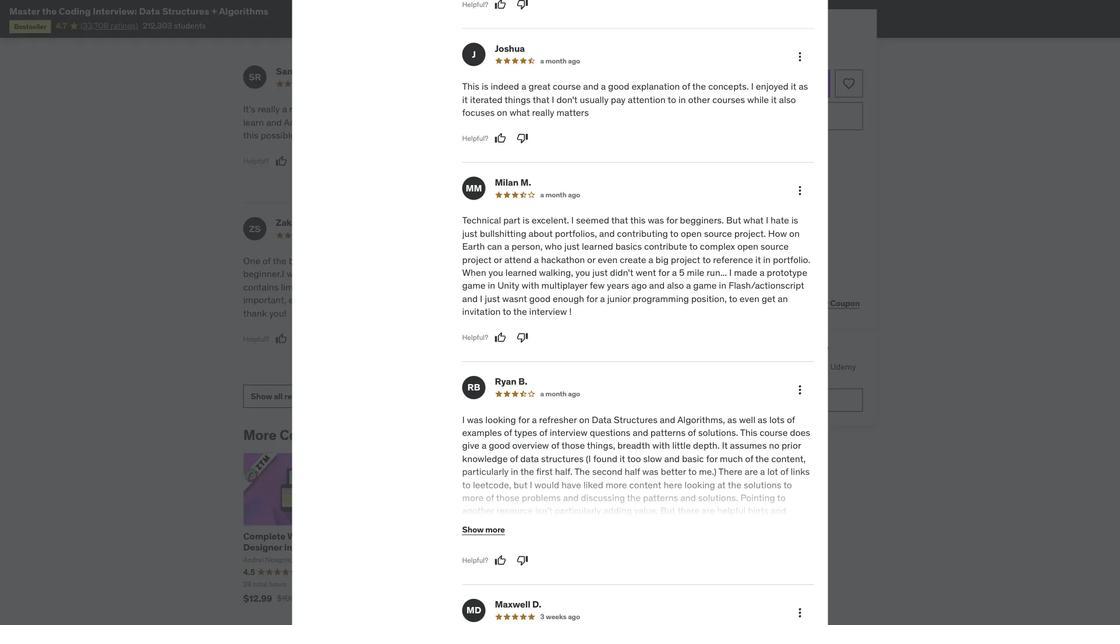 Task type: vqa. For each thing, say whether or not it's contained in the screenshot.
COUPLE
yes



Task type: describe. For each thing, give the bounding box(es) containing it.
a right js
[[660, 518, 664, 530]]

it up focuses on the top
[[462, 94, 468, 106]]

students
[[174, 20, 206, 31]]

reviews
[[284, 392, 313, 402]]

0 horizontal spatial source
[[704, 228, 732, 240]]

of down 'full lifetime access'
[[752, 278, 759, 289]]

xsmall image for full
[[693, 262, 702, 273]]

best,
[[456, 130, 477, 142]]

0 horizontal spatial particularly
[[462, 466, 509, 478]]

212,303
[[143, 20, 172, 31]]

1 horizontal spatial if
[[739, 558, 745, 569]]

(i
[[586, 453, 591, 465]]

out,
[[409, 294, 425, 306]]

0 vertical spatial show more
[[456, 325, 499, 336]]

0 vertical spatial access
[[756, 262, 781, 273]]

thank
[[243, 307, 267, 319]]

access inside training 5 or more people? get your team access to 25,000+ top udemy courses anytime, anywhere.
[[746, 362, 771, 372]]

hate
[[771, 215, 789, 227]]

second
[[592, 466, 623, 478]]

you up took
[[489, 267, 503, 279]]

1 vertical spatial those
[[496, 492, 520, 504]]

0 horizontal spatial even
[[598, 254, 618, 266]]

1 vertical spatial show more button
[[462, 519, 505, 542]]

me.)
[[699, 466, 717, 478]]

44
[[521, 580, 529, 589]]

month up the refresher
[[545, 390, 567, 399]]

apply coupon button
[[804, 292, 863, 315]]

an inside technical part is excelent. i seemed that this was for begginers. but what i hate is just bullshitting about portfolios, and contributing to open source project. how on earth can a person, who just learned basics contribute to complex open source project or attend a hackathon or even create a big project to reference it in portfolio. when you learned walking, you just didn't went for a 5 mile run... i made a prototype game in unity with multiplayer few years ago and also a game in flash/actionscript and i just wasnt good enough for a junior programming position, to even get an invitation to the interview !
[[778, 293, 788, 305]]

dm
[[461, 71, 475, 83]]

0 vertical spatial data
[[139, 5, 160, 17]]

i left tanked
[[540, 255, 542, 267]]

full
[[712, 262, 725, 273]]

and up programming
[[649, 280, 665, 292]]

neagoie, for andrei neagoie, daniel bourke
[[543, 556, 571, 565]]

lectures for 352 lectures
[[306, 580, 332, 589]]

helpful? for mark review by milan m. as helpful image
[[462, 333, 488, 342]]

total for 44
[[531, 580, 545, 589]]

0 horizontal spatial 4.5
[[243, 567, 255, 578]]

4.7 for 4.7
[[56, 20, 67, 31]]

0 horizontal spatial looking
[[485, 414, 516, 426]]

lectures for 382 lectures
[[585, 580, 610, 589]]

hackathon
[[541, 254, 585, 266]]

of up structures
[[551, 440, 559, 452]]

mark review by diego ivan mendoza m. as helpful image
[[489, 169, 500, 180]]

xsmall image for 4
[[693, 230, 702, 241]]

in up taking,
[[684, 544, 691, 556]]

(26,232)
[[300, 568, 327, 577]]

but up the useful at the bottom of the page
[[536, 531, 550, 543]]

1 vertical spatial looking
[[685, 479, 715, 491]]

1 horizontal spatial m.
[[578, 65, 589, 77]]

mark review by diego ivan mendoza m. as unhelpful image
[[511, 169, 523, 180]]

of left 'types'
[[504, 427, 512, 439]]

1 vertical spatial the
[[610, 558, 626, 569]]

the right at
[[728, 479, 741, 491]]

that right !
[[574, 307, 591, 319]]

didn't inside "unreal prep course, i tanked an interview last week after being in software for around 1.5 years. took this course and am feeling super prepared. not sure why i neglected this topic for so long, but super happy that i took initiative. this is a must for anyone that didn't go the traditional route with learning to code."
[[620, 321, 643, 332]]

as inside the this is indeed a great course and a good explanation of the concepts. i enjoyed it as it iterated things that i don't usually pay attention to in other courses while it also focuses on what really matters
[[799, 81, 808, 93]]

even inside i was looking for a refresher on data structures and algorithms, as well as lots of examples of types of interview questions and patterns of solutions.  this course does give a good overview of those things, breadth with little depth.  it assumes no prior knowledge of data structures (i found it too slow and basic for much of the content, particularly in the first half.  the second half was better to me.)  there are a lot of links to leetcode, but i would have liked more content here looking at the solutions to more of those problems and discussing the patterns and solutions.  pointing to another resource isn't particularly adding value.  but there are helpful hints and comments added throughout.  i don't think js is a good choice of demonstration language for this, but there is no good solution to that for a single class for everyone. and it contains useful information about interviewing in general if you haven't come across such information elsewhere.  the class is worth taking, even if you need to speed up some sections.
[[717, 558, 737, 569]]

developer
[[459, 531, 503, 542]]

all
[[274, 392, 283, 402]]

a up the 'knowledge'
[[482, 440, 487, 452]]

2 vertical spatial are
[[702, 505, 715, 517]]

earth
[[462, 241, 485, 253]]

prototype
[[767, 267, 807, 279]]

would
[[535, 479, 559, 491]]

i inside i wish to give 5 stars as this course contains limited topics that are the most important, everything useless is striped out, thank you!
[[282, 268, 285, 280]]

and right hints
[[771, 505, 786, 517]]

helpful? for mark review by ryan b. as helpful icon
[[462, 557, 488, 566]]

with inside i was looking for a refresher on data structures and algorithms, as well as lots of examples of types of interview questions and patterns of solutions.  this course does give a good overview of those things, breadth with little depth.  it assumes no prior knowledge of data structures (i found it too slow and basic for much of the content, particularly in the first half.  the second half was better to me.)  there are a lot of links to leetcode, but i would have liked more content here looking at the solutions to more of those problems and discussing the patterns and solutions.  pointing to another resource isn't particularly adding value.  but there are helpful hints and comments added throughout.  i don't think js is a good choice of demonstration language for this, but there is no good solution to that for a single class for everyone. and it contains useful information about interviewing in general if you haven't come across such information elsewhere.  the class is worth taking, even if you need to speed up some sections.
[[652, 440, 670, 452]]

topics
[[311, 281, 337, 293]]

learn inside excelent course, i enjoied a lot, and learn as well, 4.5 cause the explanations were not the best,  few couple issues but after that was amazing the vision that i adquired
[[604, 103, 625, 115]]

for down happy
[[555, 321, 566, 332]]

to left complex
[[689, 241, 698, 253]]

to inside i wish to give 5 stars as this course contains limited topics that are the most important, everything useless is striped out, thank you!
[[308, 268, 316, 280]]

for left this,
[[503, 531, 514, 543]]

was inside excelent course, i enjoied a lot, and learn as well, 4.5 cause the explanations were not the best,  few couple issues but after that was amazing the vision that i adquired
[[612, 130, 628, 142]]

of down the leetcode,
[[486, 492, 494, 504]]

0 vertical spatial class
[[735, 531, 756, 543]]

3 for mark p.
[[534, 231, 539, 240]]

mark review by zaka tabish s. as helpful image
[[276, 334, 287, 345]]

0 vertical spatial those
[[561, 440, 585, 452]]

was down "slow"
[[642, 466, 659, 478]]

certificate of completion
[[712, 278, 802, 289]]

it left 'too'
[[620, 453, 625, 465]]

and up so
[[462, 293, 478, 305]]

it right cart
[[791, 81, 796, 93]]

more inside training 5 or more people? get your team access to 25,000+ top udemy courses anytime, anywhere.
[[758, 343, 785, 357]]

i up while
[[751, 81, 754, 93]]

i left would
[[530, 479, 532, 491]]

1 vertical spatial learned
[[506, 267, 537, 279]]

for down demonstration
[[758, 531, 769, 543]]

a up flash/actionscript
[[760, 267, 765, 279]]

i down reference
[[729, 267, 732, 279]]

1 step from the left
[[339, 117, 357, 128]]

examples
[[462, 427, 502, 439]]

of down assumes
[[745, 453, 753, 465]]

1 horizontal spatial or
[[587, 254, 596, 266]]

worth
[[661, 558, 685, 569]]

this,
[[516, 531, 534, 543]]

week
[[456, 268, 478, 280]]

i up portfolios,
[[571, 215, 574, 227]]

matters
[[557, 107, 589, 119]]

that down issues
[[535, 143, 552, 155]]

flash/actionscript
[[729, 280, 804, 292]]

demonstration
[[730, 518, 791, 530]]

is right hate
[[791, 215, 798, 227]]

1 vertical spatial even
[[740, 293, 760, 305]]

1 vertical spatial particularly
[[555, 505, 601, 517]]

xsmall image for 53
[[693, 214, 702, 225]]

as inside one of the best courses you can do as a beginner.
[[391, 255, 401, 267]]

to left full
[[702, 254, 711, 266]]

first
[[536, 466, 553, 478]]

1 vertical spatial by
[[336, 427, 352, 444]]

course up 'samyr oliveira r.'
[[282, 20, 327, 37]]

udemy inside training 5 or more people? get your team access to 25,000+ top udemy courses anytime, anywhere.
[[830, 362, 856, 372]]

bestseller
[[14, 22, 46, 31]]

helpful? for mark review by diego ivan mendoza m. as helpful image
[[456, 170, 482, 179]]

the down data
[[520, 466, 534, 478]]

more
[[243, 427, 277, 444]]

a left 'big'
[[648, 254, 653, 266]]

and left tv
[[777, 246, 791, 257]]

course, inside "unreal prep course, i tanked an interview last week after being in software for around 1.5 years. took this course and am feeling super prepared. not sure why i neglected this topic for so long, but super happy that i took initiative. this is a must for anyone that didn't go the traditional route with learning to code."
[[507, 255, 538, 267]]

ago for joshua
[[568, 56, 580, 65]]

andrei for andrei neagoie, daniel schifano
[[243, 556, 264, 565]]

this inside the this is indeed a great course and a good explanation of the concepts. i enjoyed it as it iterated things that i don't usually pay attention to in other courses while it also focuses on what really matters
[[462, 81, 479, 93]]

the inside "unreal prep course, i tanked an interview last week after being in software for around 1.5 years. took this course and am feeling super prepared. not sure why i neglected this topic for so long, but super happy that i took initiative. this is a must for anyone that didn't go the traditional route with learning to code."
[[469, 334, 483, 345]]

ago for mark p.
[[566, 231, 578, 240]]

but up problems
[[514, 479, 528, 491]]

useless
[[335, 294, 366, 306]]

0 horizontal spatial the
[[574, 466, 590, 478]]

is right js
[[650, 518, 657, 530]]

in up the leetcode,
[[511, 466, 518, 478]]

reference
[[713, 254, 753, 266]]

much
[[720, 453, 743, 465]]

in inside "unreal prep course, i tanked an interview last week after being in software for around 1.5 years. took this course and am feeling super prepared. not sure why i neglected this topic for so long, but super happy that i took initiative. this is a must for anyone that didn't go the traditional route with learning to code."
[[528, 268, 536, 280]]

you left haven't
[[734, 544, 749, 556]]

month for i
[[545, 191, 567, 200]]

how
[[768, 228, 787, 240]]

really inside it's really a rich experience, tons of concepts to learn and andrei teach step by step making this possible!
[[258, 103, 280, 115]]

5 inside training 5 or more people? get your team access to 25,000+ top udemy courses anytime, anywhere.
[[737, 343, 743, 357]]

taking,
[[687, 558, 715, 569]]

add to cart button
[[693, 70, 830, 98]]

1 solutions. from the top
[[698, 427, 738, 439]]

helpful? left mark review by samyr oliveira r. as helpful image
[[243, 157, 269, 166]]

problems
[[522, 492, 561, 504]]

after inside "unreal prep course, i tanked an interview last week after being in software for around 1.5 years. took this course and am feeling super prepared. not sure why i neglected this topic for so long, but super happy that i took initiative. this is a must for anyone that didn't go the traditional route with learning to code."
[[481, 268, 500, 280]]

bullshitting
[[480, 228, 526, 240]]

1 vertical spatial information
[[514, 558, 562, 569]]

in inside the this is indeed a great course and a good explanation of the concepts. i enjoyed it as it iterated things that i don't usually pay attention to in other courses while it also focuses on what really matters
[[678, 94, 686, 106]]

sections.
[[528, 571, 565, 583]]

more down another
[[485, 525, 505, 535]]

in down run...
[[719, 280, 726, 292]]

mark p.
[[489, 217, 521, 229]]

in inside complete python developer in 2023: zero to mastery
[[382, 542, 390, 554]]

a up the things
[[521, 81, 526, 93]]

a up usually
[[601, 81, 606, 93]]

attend
[[504, 254, 532, 266]]

b.
[[518, 376, 527, 388]]

0 vertical spatial information
[[554, 544, 602, 556]]

but inside "unreal prep course, i tanked an interview last week after being in software for around 1.5 years. took this course and am feeling super prepared. not sure why i neglected this topic for so long, but super happy that i took initiative. this is a must for anyone that didn't go the traditional route with learning to code."
[[505, 307, 519, 319]]

this inside gift this course link
[[750, 298, 764, 308]]

ui/ux,
[[321, 542, 351, 554]]

complete web & mobile designer in 2023: ui/ux, figma, +more
[[243, 531, 351, 565]]

and inside "unreal prep course, i tanked an interview last week after being in software for around 1.5 years. took this course and am feeling super prepared. not sure why i neglected this topic for so long, but super happy that i took initiative. this is a must for anyone that didn't go the traditional route with learning to code."
[[553, 281, 568, 293]]

few inside excelent course, i enjoied a lot, and learn as well, 4.5 cause the explanations were not the best,  few couple issues but after that was amazing the vision that i adquired
[[479, 130, 494, 142]]

web
[[287, 531, 307, 542]]

i left hate
[[766, 215, 768, 227]]

don't inside the this is indeed a great course and a good explanation of the concepts. i enjoyed it as it iterated things that i don't usually pay attention to in other courses while it also focuses on what really matters
[[557, 94, 578, 106]]

0 vertical spatial if
[[727, 544, 732, 556]]

interview inside i was looking for a refresher on data structures and algorithms, as well as lots of examples of types of interview questions and patterns of solutions.  this course does give a good overview of those things, breadth with little depth.  it assumes no prior knowledge of data structures (i found it too slow and basic for much of the content, particularly in the first half.  the second half was better to me.)  there are a lot of links to leetcode, but i would have liked more content here looking at the solutions to more of those problems and discussing the patterns and solutions.  pointing to another resource isn't particularly adding value.  but there are helpful hints and comments added throughout.  i don't think js is a good choice of demonstration language for this, but there is no good solution to that for a single class for everyone. and it contains useful information about interviewing in general if you haven't come across such information elsewhere.  the class is worth taking, even if you need to speed up some sections.
[[550, 427, 588, 439]]

coding
[[59, 5, 91, 17]]

show for show more button to the top
[[456, 325, 478, 336]]

a up excelent.
[[540, 191, 544, 200]]

not
[[499, 294, 514, 306]]

to right long,
[[503, 306, 511, 318]]

course inside "unreal prep course, i tanked an interview last week after being in software for around 1.5 years. took this course and am feeling super prepared. not sure why i neglected this topic for so long, but super happy that i took initiative. this is a must for anyone that didn't go the traditional route with learning to code."
[[522, 281, 551, 293]]

a month ago up the refresher
[[540, 390, 580, 399]]

a left lot in the right of the page
[[760, 466, 765, 478]]

the inside the this is indeed a great course and a good explanation of the concepts. i enjoyed it as it iterated things that i don't usually pay attention to in other courses while it also focuses on what really matters
[[692, 81, 706, 93]]

i up invitation
[[480, 293, 483, 305]]

software
[[538, 268, 574, 280]]

1 project from the left
[[462, 254, 492, 266]]

top
[[816, 362, 828, 372]]

it
[[722, 440, 728, 452]]

to left the leetcode,
[[462, 479, 471, 491]]

helpful? left mark review by zaka tabish s. as helpful icon at the left bottom
[[243, 335, 269, 344]]

courses
[[280, 427, 333, 444]]

structures
[[541, 453, 584, 465]]

just down portfolios,
[[564, 241, 580, 253]]

striped
[[377, 294, 407, 306]]

r.
[[340, 65, 349, 77]]

is inside the this is indeed a great course and a good explanation of the concepts. i enjoyed it as it iterated things that i don't usually pay attention to in other courses while it also focuses on what really matters
[[482, 81, 488, 93]]

0 vertical spatial patterns
[[651, 427, 686, 439]]

mastery
[[451, 542, 486, 554]]

$13.99 for $13.99
[[521, 593, 550, 605]]

of right lot in the right of the page
[[780, 466, 788, 478]]

don't inside i was looking for a refresher on data structures and algorithms, as well as lots of examples of types of interview questions and patterns of solutions.  this course does give a good overview of those things, breadth with little depth.  it assumes no prior knowledge of data structures (i found it too slow and basic for much of the content, particularly in the first half.  the second half was better to me.)  there are a lot of links to leetcode, but i would have liked more content here looking at the solutions to more of those problems and discussing the patterns and solutions.  pointing to another resource isn't particularly adding value.  but there are helpful hints and comments added throughout.  i don't think js is a good choice of demonstration language for this, but there is no good solution to that for a single class for everyone. and it contains useful information about interviewing in general if you haven't come across such information elsewhere.  the class is worth taking, even if you need to speed up some sections.
[[593, 518, 614, 530]]

lifetime
[[727, 262, 754, 273]]

to inside add to cart button
[[757, 77, 766, 89]]

4.7 for 4.7 course rating
[[260, 20, 279, 37]]

about inside technical part is excelent. i seemed that this was for begginers. but what i hate is just bullshitting about portfolios, and contributing to open source project. how on earth can a person, who just learned basics contribute to complex open source project or attend a hackathon or even create a big project to reference it in portfolio. when you learned walking, you just didn't went for a 5 mile run... i made a prototype game in unity with multiplayer few years ago and also a game in flash/actionscript and i just wasnt good enough for a junior programming position, to even get an invitation to the interview !
[[529, 228, 553, 240]]

mile
[[687, 267, 704, 279]]

course inside i was looking for a refresher on data structures and algorithms, as well as lots of examples of types of interview questions and patterns of solutions.  this course does give a good overview of those things, breadth with little depth.  it assumes no prior knowledge of data structures (i found it too slow and basic for much of the content, particularly in the first half.  the second half was better to me.)  there are a lot of links to leetcode, but i would have liked more content here looking at the solutions to more of those problems and discussing the patterns and solutions.  pointing to another resource isn't particularly adding value.  but there are helpful hints and comments added throughout.  i don't think js is a good choice of demonstration language for this, but there is no good solution to that for a single class for everyone. and it contains useful information about interviewing in general if you haven't come across such information elsewhere.  the class is worth taking, even if you need to speed up some sections.
[[760, 427, 788, 439]]

content
[[629, 479, 661, 491]]

solutions
[[744, 479, 782, 491]]

ago inside technical part is excelent. i seemed that this was for begginers. but what i hate is just bullshitting about portfolios, and contributing to open source project. how on earth can a person, who just learned basics contribute to complex open source project or attend a hackathon or even create a big project to reference it in portfolio. when you learned walking, you just didn't went for a 5 mile run... i made a prototype game in unity with multiplayer few years ago and also a game in flash/actionscript and i just wasnt good enough for a junior programming position, to even get an invitation to the interview !
[[631, 280, 647, 292]]

also inside the this is indeed a great course and a good explanation of the concepts. i enjoyed it as it iterated things that i don't usually pay attention to in other courses while it also focuses on what really matters
[[779, 94, 796, 106]]

one of the best courses you can do as a beginner.
[[243, 255, 408, 280]]

the up mark review by joshua as unhelpful icon
[[519, 117, 533, 128]]

a inside excelent course, i enjoied a lot, and learn as well, 4.5 cause the explanations were not the best,  few couple issues but after that was amazing the vision that i adquired
[[564, 103, 569, 115]]

of up single
[[720, 518, 728, 530]]

does
[[790, 427, 810, 439]]

a up the refresher
[[540, 390, 544, 399]]

for right am
[[586, 293, 598, 305]]

across
[[462, 558, 489, 569]]

to up interviewing
[[657, 531, 666, 543]]

and up better
[[664, 453, 680, 465]]

complete python developer in 2023: zero to mastery link
[[382, 531, 503, 554]]

course inside gift this course link
[[766, 298, 791, 308]]

0 vertical spatial no
[[769, 440, 780, 452]]

i right why
[[555, 294, 558, 306]]

about inside i was looking for a refresher on data structures and algorithms, as well as lots of examples of types of interview questions and patterns of solutions.  this course does give a good overview of those things, breadth with little depth.  it assumes no prior knowledge of data structures (i found it too slow and basic for much of the content, particularly in the first half.  the second half was better to me.)  there are a lot of links to leetcode, but i would have liked more content here looking at the solutions to more of those problems and discussing the patterns and solutions.  pointing to another resource isn't particularly adding value.  but there are helpful hints and comments added throughout.  i don't think js is a good choice of demonstration language for this, but there is no good solution to that for a single class for everyone. and it contains useful information about interviewing in general if you haven't come across such information elsewhere.  the class is worth taking, even if you need to speed up some sections.
[[604, 544, 628, 556]]

1 vertical spatial source
[[761, 241, 789, 253]]

interview:
[[93, 5, 137, 17]]

the up lot in the right of the page
[[755, 453, 769, 465]]

i left took
[[593, 307, 595, 319]]

of right lots
[[787, 414, 795, 426]]

$13.99 $119.99 88% off
[[693, 23, 826, 47]]

ago for milan m.
[[568, 191, 580, 200]]

apply coupon
[[807, 298, 860, 308]]

1 vertical spatial patterns
[[643, 492, 678, 504]]

1 vertical spatial class
[[628, 558, 649, 569]]

a down mile
[[686, 280, 691, 292]]

and down seemed
[[599, 228, 615, 240]]

just up feeling
[[592, 267, 608, 279]]

overview
[[512, 440, 549, 452]]

i up explanations
[[552, 94, 554, 106]]

diego
[[489, 65, 515, 77]]

2 horizontal spatial are
[[745, 466, 758, 478]]

1 vertical spatial i
[[554, 143, 557, 155]]

complete for designer
[[243, 531, 286, 542]]

to down basic on the right
[[688, 466, 697, 478]]

a down choice
[[700, 531, 705, 543]]

53 articles
[[712, 214, 750, 224]]

and up "breadth"
[[633, 427, 648, 439]]

more up another
[[462, 492, 484, 504]]

for up contribute
[[666, 215, 678, 227]]

to down links
[[784, 479, 792, 491]]

tv
[[793, 246, 802, 257]]

a down bullshitting on the top left of the page
[[504, 241, 509, 253]]

for down choice
[[687, 531, 698, 543]]

for up me.)
[[706, 453, 718, 465]]

possible!
[[261, 130, 298, 142]]

1 all levels from the left
[[475, 580, 505, 589]]

with inside technical part is excelent. i seemed that this was for begginers. but what i hate is just bullshitting about portfolios, and contributing to open source project. how on earth can a person, who just learned basics contribute to complex open source project or attend a hackathon or even create a big project to reference it in portfolio. when you learned walking, you just didn't went for a 5 mile run... i made a prototype game in unity with multiplayer few years ago and also a game in flash/actionscript and i just wasnt good enough for a junior programming position, to even get an invitation to the interview !
[[522, 280, 539, 292]]

0 vertical spatial super
[[616, 281, 640, 293]]

language
[[462, 531, 501, 543]]

i right throughout.
[[588, 518, 590, 530]]

interview inside "unreal prep course, i tanked an interview last week after being in software for around 1.5 years. took this course and am feeling super prepared. not sure why i neglected this topic for so long, but super happy that i took initiative. this is a must for anyone that didn't go the traditional route with learning to code."
[[588, 255, 626, 267]]

the down "content"
[[627, 492, 641, 504]]

0 vertical spatial there
[[678, 505, 700, 517]]

mark review by milan m. as unhelpful image
[[517, 332, 528, 344]]

few inside technical part is excelent. i seemed that this was for begginers. but what i hate is just bullshitting about portfolios, and contributing to open source project. how on earth can a person, who just learned basics contribute to complex open source project or attend a hackathon or even create a big project to reference it in portfolio. when you learned walking, you just didn't went for a 5 mile run... i made a prototype game in unity with multiplayer few years ago and also a game in flash/actionscript and i just wasnt good enough for a junior programming position, to even get an invitation to the interview !
[[590, 280, 605, 292]]

this inside i was looking for a refresher on data structures and algorithms, as well as lots of examples of types of interview questions and patterns of solutions.  this course does give a good overview of those things, breadth with little depth.  it assumes no prior knowledge of data structures (i found it too slow and basic for much of the content, particularly in the first half.  the second half was better to me.)  there are a lot of links to leetcode, but i would have liked more content here looking at the solutions to more of those problems and discussing the patterns and solutions.  pointing to another resource isn't particularly adding value.  but there are helpful hints and comments added throughout.  i don't think js is a good choice of demonstration language for this, but there is no good solution to that for a single class for everyone. and it contains useful information about interviewing in general if you haven't come across such information elsewhere.  the class is worth taking, even if you need to speed up some sections.
[[740, 427, 757, 439]]

88%
[[793, 29, 813, 41]]

1 vertical spatial no
[[586, 531, 596, 543]]

can inside one of the best courses you can do as a beginner.
[[361, 255, 376, 267]]

this inside "unreal prep course, i tanked an interview last week after being in software for around 1.5 years. took this course and am feeling super prepared. not sure why i neglected this topic for so long, but super happy that i took initiative. this is a must for anyone that didn't go the traditional route with learning to code."
[[496, 321, 513, 332]]

invitation
[[462, 306, 501, 318]]

0 horizontal spatial open
[[681, 228, 702, 240]]

0 horizontal spatial or
[[494, 254, 502, 266]]

lot
[[767, 466, 778, 478]]

resource
[[497, 505, 533, 517]]

for up 'types'
[[518, 414, 530, 426]]

to inside "unreal prep course, i tanked an interview last week after being in software for around 1.5 years. took this course and am feeling super prepared. not sure why i neglected this topic for so long, but super happy that i took initiative. this is a must for anyone that didn't go the traditional route with learning to code."
[[609, 334, 618, 345]]

js
[[639, 518, 648, 530]]

gift this course
[[734, 298, 791, 308]]

of down algorithms,
[[688, 427, 696, 439]]

isn't
[[535, 505, 552, 517]]

of inside one of the best courses you can do as a beginner.
[[263, 255, 271, 267]]

leetcode,
[[473, 479, 511, 491]]

off
[[815, 29, 826, 41]]

limited
[[281, 281, 309, 293]]

this up begginers.
[[693, 163, 711, 175]]

to inside complete python developer in 2023: zero to mastery
[[440, 542, 449, 554]]

so
[[470, 307, 480, 319]]

2 project from the left
[[671, 254, 700, 266]]

p.
[[513, 217, 521, 229]]

of inside it's really a rich experience, tons of concepts to learn and andrei teach step by step making this possible!
[[378, 103, 386, 115]]

to up contribute
[[670, 228, 679, 240]]

a up took
[[600, 293, 605, 305]]

mark review by ryan b. as unhelpful image
[[517, 555, 528, 567]]

the down couple
[[493, 143, 507, 155]]

this up took
[[604, 294, 619, 306]]

2 step from the left
[[371, 117, 390, 128]]

total for 28
[[253, 580, 267, 589]]

resources
[[771, 230, 807, 240]]

such
[[492, 558, 511, 569]]

neglected
[[560, 294, 602, 306]]

2 solutions. from the top
[[698, 492, 738, 504]]

was inside technical part is excelent. i seemed that this was for begginers. but what i hate is just bullshitting about portfolios, and contributing to open source project. how on earth can a person, who just learned basics contribute to complex open source project or attend a hackathon or even create a big project to reference it in portfolio. when you learned walking, you just didn't went for a 5 mile run... i made a prototype game in unity with multiplayer few years ago and also a game in flash/actionscript and i just wasnt good enough for a junior programming position, to even get an invitation to the interview !
[[648, 215, 664, 227]]

and inside the this is indeed a great course and a good explanation of the concepts. i enjoyed it as it iterated things that i don't usually pay attention to in other courses while it also focuses on what really matters
[[583, 81, 599, 93]]

for up am
[[576, 268, 588, 280]]

took
[[597, 307, 616, 319]]

for down 'big'
[[658, 267, 670, 279]]

course inside i wish to give 5 stars as this course contains limited topics that are the most important, everything useless is striped out, thank you!
[[397, 268, 426, 280]]

to inside training 5 or more people? get your team access to 25,000+ top udemy courses anytime, anywhere.
[[773, 362, 781, 372]]

in up prototype
[[763, 254, 771, 266]]

1 vertical spatial super
[[521, 307, 544, 319]]

$119.99
[[756, 29, 788, 41]]

0 vertical spatial i
[[526, 103, 529, 115]]

courses inside one of the best courses you can do as a beginner.
[[309, 255, 342, 267]]

it down language
[[481, 544, 487, 556]]

and down have
[[563, 492, 579, 504]]

5 inside i wish to give 5 stars as this course contains limited topics that are the most important, everything useless is striped out, thank you!
[[338, 268, 343, 280]]

better
[[661, 466, 686, 478]]



Task type: locate. For each thing, give the bounding box(es) containing it.
data up the 212,303
[[139, 5, 160, 17]]

a month ago up great
[[540, 56, 580, 65]]

open down downloadable
[[737, 241, 758, 253]]

learn inside it's really a rich experience, tons of concepts to learn and andrei teach step by step making this possible!
[[243, 117, 264, 128]]

total right 44
[[531, 580, 545, 589]]

1 vertical spatial interview
[[529, 306, 567, 318]]

0 vertical spatial 4.5
[[477, 117, 490, 128]]

a month ago for great
[[540, 56, 580, 65]]

good inside technical part is excelent. i seemed that this was for begginers. but what i hate is just bullshitting about portfolios, and contributing to open source project. how on earth can a person, who just learned basics contribute to complex open source project or attend a hackathon or even create a big project to reference it in portfolio. when you learned walking, you just didn't went for a 5 mile run... i made a prototype game in unity with multiplayer few years ago and also a game in flash/actionscript and i just wasnt good enough for a junior programming position, to even get an invitation to the interview !
[[529, 293, 551, 305]]

1 vertical spatial with
[[554, 334, 571, 345]]

also inside technical part is excelent. i seemed that this was for begginers. but what i hate is just bullshitting about portfolios, and contributing to open source project. how on earth can a person, who just learned basics contribute to complex open source project or attend a hackathon or even create a big project to reference it in portfolio. when you learned walking, you just didn't went for a 5 mile run... i made a prototype game in unity with multiplayer few years ago and also a game in flash/actionscript and i just wasnt good enough for a junior programming position, to even get an invitation to the interview !
[[667, 280, 684, 292]]

junior
[[607, 293, 631, 305]]

a inside one of the best courses you can do as a beginner.
[[403, 255, 408, 267]]

course
[[282, 20, 327, 37], [553, 81, 581, 93], [713, 163, 742, 175], [397, 268, 426, 280], [522, 281, 551, 293], [766, 298, 791, 308], [760, 427, 788, 439]]

2 total from the left
[[531, 580, 545, 589]]

by inside it's really a rich experience, tons of concepts to learn and andrei teach step by step making this possible!
[[359, 117, 369, 128]]

1 horizontal spatial even
[[717, 558, 737, 569]]

you up stars
[[344, 255, 359, 267]]

on right how
[[789, 228, 800, 240]]

0 horizontal spatial $13.99
[[521, 593, 550, 605]]

xsmall image for access
[[693, 246, 702, 257]]

add
[[738, 77, 755, 89]]

that up contributing
[[611, 215, 628, 227]]

part
[[503, 215, 520, 227]]

0 vertical spatial source
[[704, 228, 732, 240]]

elsewhere.
[[564, 558, 609, 569]]

as inside i wish to give 5 stars as this course contains limited topics that are the most important, everything useless is striped out, thank you!
[[368, 268, 378, 280]]

1 horizontal spatial few
[[590, 280, 605, 292]]

as inside excelent course, i enjoied a lot, and learn as well, 4.5 cause the explanations were not the best,  few couple issues but after that was amazing the vision that i adquired
[[627, 103, 637, 115]]

looking
[[485, 414, 516, 426], [685, 479, 715, 491]]

that down great
[[533, 94, 550, 106]]

1 horizontal spatial particularly
[[555, 505, 601, 517]]

as
[[799, 81, 808, 93], [627, 103, 637, 115], [391, 255, 401, 267], [368, 268, 378, 280], [727, 414, 737, 426], [758, 414, 767, 426]]

382 lectures
[[570, 580, 610, 589]]

$13.99 for $13.99 $119.99 88% off
[[693, 23, 752, 47]]

code.
[[620, 334, 643, 345]]

your
[[708, 362, 724, 372]]

and inside it's really a rich experience, tons of concepts to learn and andrei teach step by step making this possible!
[[266, 117, 282, 128]]

you inside one of the best courses you can do as a beginner.
[[344, 255, 359, 267]]

all levels down bourke
[[616, 580, 645, 589]]

courses down the concepts.
[[712, 94, 745, 106]]

1 vertical spatial learn
[[243, 117, 264, 128]]

access down the mobile
[[756, 262, 781, 273]]

levels down such
[[485, 580, 505, 589]]

2 vertical spatial with
[[652, 440, 670, 452]]

0 horizontal spatial udemy
[[753, 395, 780, 406]]

additional actions for review by joshua image
[[793, 50, 807, 64]]

the down initiative.
[[469, 334, 483, 345]]

course down lots
[[760, 427, 788, 439]]

lectures right 340
[[444, 580, 470, 589]]

few right am
[[590, 280, 605, 292]]

of inside the this is indeed a great course and a good explanation of the concepts. i enjoyed it as it iterated things that i don't usually pay attention to in other courses while it also focuses on what really matters
[[682, 81, 690, 93]]

2 vertical spatial interview
[[550, 427, 588, 439]]

neagoie, up sections.
[[543, 556, 571, 565]]

0 horizontal spatial structures
[[162, 5, 209, 17]]

training
[[693, 343, 735, 357]]

course up most
[[397, 268, 426, 280]]

it inside technical part is excelent. i seemed that this was for begginers. but what i hate is just bullshitting about portfolios, and contributing to open source project. how on earth can a person, who just learned basics contribute to complex open source project or attend a hackathon or even create a big project to reference it in portfolio. when you learned walking, you just didn't went for a 5 mile run... i made a prototype game in unity with multiplayer few years ago and also a game in flash/actionscript and i just wasnt good enough for a junior programming position, to even get an invitation to the interview !
[[755, 254, 761, 266]]

is left striped
[[368, 294, 375, 306]]

on inside the this is indeed a great course and a good explanation of the concepts. i enjoyed it as it iterated things that i don't usually pay attention to in other courses while it also focuses on what really matters
[[497, 107, 507, 119]]

is inside i wish to give 5 stars as this course contains limited topics that are the most important, everything useless is striped out, thank you!
[[368, 294, 375, 306]]

don't
[[557, 94, 578, 106], [593, 518, 614, 530]]

weeks
[[546, 613, 567, 622]]

26232 reviews element
[[300, 568, 327, 578]]

a month ago for i
[[540, 191, 580, 200]]

good inside the this is indeed a great course and a good explanation of the concepts. i enjoyed it as it iterated things that i don't usually pay attention to in other courses while it also focuses on what really matters
[[608, 81, 629, 93]]

contains inside i wish to give 5 stars as this course contains limited topics that are the most important, everything useless is striped out, thank you!
[[243, 281, 279, 293]]

2 horizontal spatial hours
[[728, 182, 749, 192]]

1 horizontal spatial step
[[371, 117, 390, 128]]

to inside the this is indeed a great course and a good explanation of the concepts. i enjoyed it as it iterated things that i don't usually pay attention to in other courses while it also focuses on what really matters
[[668, 94, 676, 106]]

i wish to give 5 stars as this course contains limited topics that are the most important, everything useless is striped out, thank you!
[[243, 268, 426, 319]]

andrei for andrei neagoie, daniel bourke
[[521, 556, 542, 565]]

1 horizontal spatial 2023:
[[392, 542, 417, 554]]

but inside technical part is excelent. i seemed that this was for begginers. but what i hate is just bullshitting about portfolios, and contributing to open source project. how on earth can a person, who just learned basics contribute to complex open source project or attend a hackathon or even create a big project to reference it in portfolio. when you learned walking, you just didn't went for a 5 mile run... i made a prototype game in unity with multiplayer few years ago and also a game in flash/actionscript and i just wasnt good enough for a junior programming position, to even get an invitation to the interview !
[[726, 215, 741, 227]]

andrei up sections.
[[521, 556, 542, 565]]

gift this course link
[[731, 292, 794, 315]]

0 horizontal spatial project
[[462, 254, 492, 266]]

0 horizontal spatial really
[[258, 103, 280, 115]]

around
[[590, 268, 619, 280]]

1 vertical spatial open
[[737, 241, 758, 253]]

excelent course, i enjoied a lot, and learn as well, 4.5 cause the explanations were not the best,  few couple issues but after that was amazing the vision that i adquired
[[456, 103, 642, 155]]

class down demonstration
[[735, 531, 756, 543]]

2 4.7 from the left
[[56, 20, 67, 31]]

really up issues
[[532, 107, 554, 119]]

that inside i wish to give 5 stars as this course contains limited topics that are the most important, everything useless is striped out, thank you!
[[339, 281, 356, 293]]

didn't
[[610, 267, 633, 279], [620, 321, 643, 332]]

or inside training 5 or more people? get your team access to 25,000+ top udemy courses anytime, anywhere.
[[746, 343, 756, 357]]

the down '(i'
[[574, 466, 590, 478]]

zaka
[[276, 217, 297, 229]]

really right it's
[[258, 103, 280, 115]]

&
[[309, 531, 315, 542]]

the inside i wish to give 5 stars as this course contains limited topics that are the most important, everything useless is striped out, thank you!
[[373, 281, 387, 293]]

course, inside excelent course, i enjoied a lot, and learn as well, 4.5 cause the explanations were not the best,  few couple issues but after that was amazing the vision that i adquired
[[494, 103, 524, 115]]

2 complete from the left
[[382, 531, 425, 542]]

4.5 inside excelent course, i enjoied a lot, and learn as well, 4.5 cause the explanations were not the best,  few couple issues but after that was amazing the vision that i adquired
[[477, 117, 490, 128]]

really inside the this is indeed a great course and a good explanation of the concepts. i enjoyed it as it iterated things that i don't usually pay attention to in other courses while it also focuses on what really matters
[[532, 107, 554, 119]]

show more down so
[[456, 325, 499, 336]]

and
[[583, 81, 599, 93], [586, 103, 602, 115], [266, 117, 282, 128], [599, 228, 615, 240], [777, 246, 791, 257], [649, 280, 665, 292], [553, 281, 568, 293], [462, 293, 478, 305], [660, 414, 675, 426], [633, 427, 648, 439], [664, 453, 680, 465], [563, 492, 579, 504], [680, 492, 696, 504], [771, 505, 786, 517]]

give inside i was looking for a refresher on data structures and algorithms, as well as lots of examples of types of interview questions and patterns of solutions.  this course does give a good overview of those things, breadth with little depth.  it assumes no prior knowledge of data structures (i found it too slow and basic for much of the content, particularly in the first half.  the second half was better to me.)  there are a lot of links to leetcode, but i would have liked more content here looking at the solutions to more of those problems and discussing the patterns and solutions.  pointing to another resource isn't particularly adding value.  but there are helpful hints and comments added throughout.  i don't think js is a good choice of demonstration language for this, but there is no good solution to that for a single class for everyone. and it contains useful information about interviewing in general if you haven't come across such information elsewhere.  the class is worth taking, even if you need to speed up some sections.
[[462, 440, 479, 452]]

this right gift
[[750, 298, 764, 308]]

1 horizontal spatial project
[[671, 254, 700, 266]]

even down general
[[717, 558, 737, 569]]

most
[[389, 281, 410, 293]]

0 horizontal spatial all
[[475, 580, 483, 589]]

0 horizontal spatial there
[[552, 531, 574, 543]]

game down when
[[462, 280, 486, 292]]

contains inside i was looking for a refresher on data structures and algorithms, as well as lots of examples of types of interview questions and patterns of solutions.  this course does give a good overview of those things, breadth with little depth.  it assumes no prior knowledge of data structures (i found it too slow and basic for much of the content, particularly in the first half.  the second half was better to me.)  there are a lot of links to leetcode, but i would have liked more content here looking at the solutions to more of those problems and discussing the patterns and solutions.  pointing to another resource isn't particularly adding value.  but there are helpful hints and comments added throughout.  i don't think js is a good choice of demonstration language for this, but there is no good solution to that for a single class for everyone. and it contains useful information about interviewing in general if you haven't come across such information elsewhere.  the class is worth taking, even if you need to speed up some sections.
[[489, 544, 524, 556]]

0 horizontal spatial 3
[[534, 231, 539, 240]]

this up assumes
[[740, 427, 757, 439]]

i left the enjoied
[[526, 103, 529, 115]]

the down the wasnt
[[513, 306, 527, 318]]

a right ivan
[[540, 56, 544, 65]]

rb
[[467, 382, 480, 394]]

0 horizontal spatial what
[[510, 107, 530, 119]]

2 daniel from the left
[[573, 556, 593, 565]]

are inside i wish to give 5 stars as this course contains limited topics that are the most important, everything useless is striped out, thank you!
[[358, 281, 371, 293]]

create
[[620, 254, 646, 266]]

information down the useful at the bottom of the page
[[514, 558, 562, 569]]

found
[[593, 453, 617, 465]]

that inside the this is indeed a great course and a good explanation of the concepts. i enjoyed it as it iterated things that i don't usually pay attention to in other courses while it also focuses on what really matters
[[533, 94, 550, 106]]

was
[[612, 130, 628, 142], [648, 215, 664, 227], [467, 414, 483, 426], [642, 466, 659, 478]]

this inside i wish to give 5 stars as this course contains limited topics that are the most important, everything useless is striped out, thank you!
[[380, 268, 395, 280]]

of
[[682, 81, 690, 93], [378, 103, 386, 115], [263, 255, 271, 267], [752, 278, 759, 289], [787, 414, 795, 426], [504, 427, 512, 439], [539, 427, 547, 439], [688, 427, 696, 439], [551, 440, 559, 452], [510, 453, 518, 465], [745, 453, 753, 465], [780, 466, 788, 478], [486, 492, 494, 504], [720, 518, 728, 530]]

0 vertical spatial looking
[[485, 414, 516, 426]]

what inside the this is indeed a great course and a good explanation of the concepts. i enjoyed it as it iterated things that i don't usually pay attention to in other courses while it also focuses on what really matters
[[510, 107, 530, 119]]

bourke
[[594, 556, 617, 565]]

1 horizontal spatial with
[[554, 334, 571, 345]]

0 horizontal spatial neagoie,
[[265, 556, 293, 565]]

open
[[681, 228, 702, 240], [737, 241, 758, 253]]

this down "being"
[[505, 281, 520, 293]]

comments
[[462, 518, 506, 530]]

lectures for 340 lectures
[[444, 580, 470, 589]]

helpful? down initiative.
[[462, 333, 488, 342]]

after up adquired
[[571, 130, 591, 142]]

was up "examples"
[[467, 414, 483, 426]]

3 lectures from the left
[[585, 580, 610, 589]]

d.
[[532, 599, 541, 611]]

neagoie, for andrei neagoie, daniel schifano
[[265, 556, 293, 565]]

0 horizontal spatial m.
[[520, 177, 531, 188]]

technical
[[462, 215, 501, 227]]

to left code.
[[609, 334, 618, 345]]

0 horizontal spatial an
[[576, 255, 586, 267]]

0 vertical spatial learn
[[604, 103, 625, 115]]

also down cart
[[779, 94, 796, 106]]

mark review by mark p. as helpful image
[[489, 356, 500, 367]]

rating
[[330, 20, 369, 37]]

didn't up years
[[610, 267, 633, 279]]

xsmall image
[[693, 246, 702, 257], [693, 278, 702, 289]]

good up happy
[[529, 293, 551, 305]]

1 vertical spatial udemy
[[753, 395, 780, 406]]

the up bestseller
[[42, 5, 57, 17]]

additional actions for review by ryan b. image
[[793, 383, 807, 397]]

2 all from the left
[[616, 580, 623, 589]]

years
[[607, 280, 629, 292]]

0 vertical spatial by
[[359, 117, 369, 128]]

daniel for schifano
[[295, 556, 315, 565]]

it down 'enjoyed'
[[771, 94, 777, 106]]

1 vertical spatial an
[[778, 293, 788, 305]]

0 horizontal spatial about
[[529, 228, 553, 240]]

5 left stars
[[338, 268, 343, 280]]

mark review by jure s. as unhelpful image
[[517, 0, 528, 10]]

(33,708 ratings)
[[81, 20, 138, 31]]

source
[[704, 228, 732, 240], [761, 241, 789, 253]]

1 total from the left
[[253, 580, 267, 589]]

0 vertical spatial with
[[522, 280, 539, 292]]

solutions. down at
[[698, 492, 738, 504]]

0 vertical spatial even
[[598, 254, 618, 266]]

of left data
[[510, 453, 518, 465]]

unreal prep course, i tanked an interview last week after being in software for around 1.5 years. took this course and am feeling super prepared. not sure why i neglected this topic for so long, but super happy that i took initiative. this is a must for anyone that didn't go the traditional route with learning to code.
[[456, 255, 643, 345]]

+more
[[275, 553, 303, 565]]

additional actions for review by maxwell d. image
[[793, 607, 807, 621]]

this inside technical part is excelent. i seemed that this was for begginers. but what i hate is just bullshitting about portfolios, and contributing to open source project. how on earth can a person, who just learned basics contribute to complex open source project or attend a hackathon or even create a big project to reference it in portfolio. when you learned walking, you just didn't went for a 5 mile run... i made a prototype game in unity with multiplayer few years ago and also a game in flash/actionscript and i just wasnt good enough for a junior programming position, to even get an invitation to the interview !
[[630, 215, 646, 227]]

additional actions for review by milan m. image
[[793, 184, 807, 198]]

1 levels from the left
[[485, 580, 505, 589]]

with inside "unreal prep course, i tanked an interview last week after being in software for around 1.5 years. took this course and am feeling super prepared. not sure why i neglected this topic for so long, but super happy that i took initiative. this is a must for anyone that didn't go the traditional route with learning to code."
[[554, 334, 571, 345]]

you up am
[[575, 267, 590, 279]]

but inside excelent course, i enjoied a lot, and learn as well, 4.5 cause the explanations were not the best,  few couple issues but after that was amazing the vision that i adquired
[[555, 130, 569, 142]]

on inside technical part is excelent. i seemed that this was for begginers. but what i hate is just bullshitting about portfolios, and contributing to open source project. how on earth can a person, who just learned basics contribute to complex open source project or attend a hackathon or even create a big project to reference it in portfolio. when you learned walking, you just didn't went for a 5 mile run... i made a prototype game in unity with multiplayer few years ago and also a game in flash/actionscript and i just wasnt good enough for a junior programming position, to even get an invitation to the interview !
[[789, 228, 800, 240]]

and inside excelent course, i enjoied a lot, and learn as well, 4.5 cause the explanations were not the best,  few couple issues but after that was amazing the vision that i adquired
[[586, 103, 602, 115]]

hours up $12.99 $109.99
[[269, 580, 287, 589]]

1 vertical spatial about
[[604, 544, 628, 556]]

1 neagoie, from the left
[[265, 556, 293, 565]]

in
[[678, 94, 686, 106], [763, 254, 771, 266], [528, 268, 536, 280], [488, 280, 495, 292], [719, 280, 726, 292], [511, 466, 518, 478], [284, 542, 292, 554], [382, 542, 390, 554], [684, 544, 691, 556]]

andrei inside it's really a rich experience, tons of concepts to learn and andrei teach step by step making this possible!
[[284, 117, 311, 128]]

2 neagoie, from the left
[[543, 556, 571, 565]]

and down software
[[553, 281, 568, 293]]

month for great
[[545, 56, 567, 65]]

interview up must
[[529, 306, 567, 318]]

5 left mile
[[679, 267, 685, 279]]

coupon
[[830, 298, 860, 308]]

0 vertical spatial course,
[[494, 103, 524, 115]]

xsmall image
[[693, 214, 702, 225], [693, 230, 702, 241], [693, 262, 702, 273]]

but inside i was looking for a refresher on data structures and algorithms, as well as lots of examples of types of interview questions and patterns of solutions.  this course does give a good overview of those things, breadth with little depth.  it assumes no prior knowledge of data structures (i found it too slow and basic for much of the content, particularly in the first half.  the second half was better to me.)  there are a lot of links to leetcode, but i would have liked more content here looking at the solutions to more of those problems and discussing the patterns and solutions.  pointing to another resource isn't particularly adding value.  but there are helpful hints and comments added throughout.  i don't think js is a good choice of demonstration language for this, but there is no good solution to that for a single class for everyone. and it contains useful information about interviewing in general if you haven't come across such information elsewhere.  the class is worth taking, even if you need to speed up some sections.
[[661, 505, 675, 517]]

super down sure
[[521, 307, 544, 319]]

month up great
[[545, 56, 567, 65]]

joshua
[[495, 42, 525, 54]]

pointing
[[740, 492, 775, 504]]

show all reviews button
[[243, 385, 321, 409]]

you down haven't
[[747, 558, 762, 569]]

anywhere.
[[756, 373, 793, 384]]

mark review by ryan b. as helpful image
[[495, 555, 506, 567]]

traditional
[[485, 334, 527, 345]]

about
[[529, 228, 553, 240], [604, 544, 628, 556]]

0 vertical spatial the
[[574, 466, 590, 478]]

show
[[456, 325, 478, 336], [251, 392, 272, 402], [462, 525, 484, 535]]

in inside complete web & mobile designer in 2023: ui/ux, figma, +more
[[284, 542, 292, 554]]

1 vertical spatial show more
[[462, 525, 505, 535]]

0 vertical spatial also
[[779, 94, 796, 106]]

game up position,
[[693, 280, 717, 292]]

course down 'completion'
[[766, 298, 791, 308]]

xsmall image up position,
[[693, 278, 702, 289]]

hours for 352 lectures
[[269, 580, 287, 589]]

one
[[243, 255, 260, 267]]

1 horizontal spatial those
[[561, 440, 585, 452]]

2 vertical spatial show
[[462, 525, 484, 535]]

an inside "unreal prep course, i tanked an interview last week after being in software for around 1.5 years. took this course and am feeling super prepared. not sure why i neglected this topic for so long, but super happy that i took initiative. this is a must for anyone that didn't go the traditional route with learning to code."
[[576, 255, 586, 267]]

2 horizontal spatial lectures
[[585, 580, 610, 589]]

all levels
[[475, 580, 505, 589], [616, 580, 645, 589]]

2 2023: from the left
[[392, 542, 417, 554]]

course inside the this is indeed a great course and a good explanation of the concepts. i enjoyed it as it iterated things that i don't usually pay attention to in other courses while it also focuses on what really matters
[[553, 81, 581, 93]]

i
[[751, 81, 754, 93], [552, 94, 554, 106], [571, 215, 574, 227], [766, 215, 768, 227], [540, 255, 542, 267], [729, 267, 732, 279], [282, 268, 285, 280], [480, 293, 483, 305], [555, 294, 558, 306], [593, 307, 595, 319], [462, 414, 465, 426], [530, 479, 532, 491], [588, 518, 590, 530]]

didn't inside technical part is excelent. i seemed that this was for begginers. but what i hate is just bullshitting about portfolios, and contributing to open source project. how on earth can a person, who just learned basics contribute to complex open source project or attend a hackathon or even create a big project to reference it in portfolio. when you learned walking, you just didn't went for a 5 mile run... i made a prototype game in unity with multiplayer few years ago and also a game in flash/actionscript and i just wasnt good enough for a junior programming position, to even get an invitation to the interview !
[[610, 267, 633, 279]]

the inside technical part is excelent. i seemed that this was for begginers. but what i hate is just bullshitting about portfolios, and contributing to open source project. how on earth can a person, who just learned basics contribute to complex open source project or attend a hackathon or even create a big project to reference it in portfolio. when you learned walking, you just didn't went for a 5 mile run... i made a prototype game in unity with multiplayer few years ago and also a game in flash/actionscript and i just wasnt good enough for a junior programming position, to even get an invitation to the interview !
[[513, 306, 527, 318]]

1 horizontal spatial after
[[571, 130, 591, 142]]

1 horizontal spatial no
[[769, 440, 780, 452]]

1 4.7 from the left
[[260, 20, 279, 37]]

mark review by mark p. as unhelpful image
[[511, 356, 523, 367]]

3 up the person,
[[534, 231, 539, 240]]

mark review by joshua as unhelpful image
[[517, 133, 528, 145]]

0 horizontal spatial don't
[[557, 94, 578, 106]]

1 vertical spatial can
[[361, 255, 376, 267]]

3 months ago
[[534, 231, 578, 240]]

this inside it's really a rich experience, tons of concepts to learn and andrei teach step by step making this possible!
[[243, 130, 259, 142]]

0 horizontal spatial learned
[[506, 267, 537, 279]]

0 vertical spatial learned
[[582, 241, 613, 253]]

2 all levels from the left
[[616, 580, 645, 589]]

1 lectures from the left
[[306, 580, 332, 589]]

for
[[666, 215, 678, 227], [658, 267, 670, 279], [576, 268, 588, 280], [586, 293, 598, 305], [456, 307, 468, 319], [555, 321, 566, 332], [518, 414, 530, 426], [706, 453, 718, 465], [503, 531, 514, 543], [687, 531, 698, 543], [758, 531, 769, 543]]

more down long,
[[480, 325, 499, 336]]

1 horizontal spatial looking
[[685, 479, 715, 491]]

0 vertical spatial structures
[[162, 5, 209, 17]]

a inside it's really a rich experience, tons of concepts to learn and andrei teach step by step making this possible!
[[282, 103, 287, 115]]

4.5 down excelent
[[477, 117, 490, 128]]

structures inside i was looking for a refresher on data structures and algorithms, as well as lots of examples of types of interview questions and patterns of solutions.  this course does give a good overview of those things, breadth with little depth.  it assumes no prior knowledge of data structures (i found it too slow and basic for much of the content, particularly in the first half.  the second half was better to me.)  there are a lot of links to leetcode, but i would have liked more content here looking at the solutions to more of those problems and discussing the patterns and solutions.  pointing to another resource isn't particularly adding value.  but there are helpful hints and comments added throughout.  i don't think js is a good choice of demonstration language for this, but there is no good solution to that for a single class for everyone. and it contains useful information about interviewing in general if you haven't come across such information elsewhere.  the class is worth taking, even if you need to speed up some sections.
[[614, 414, 658, 426]]

few
[[479, 130, 494, 142], [590, 280, 605, 292]]

wishlist image
[[842, 77, 856, 91]]

on down the things
[[497, 107, 507, 119]]

also
[[779, 94, 796, 106], [667, 280, 684, 292]]

1 vertical spatial didn't
[[620, 321, 643, 332]]

even up around
[[598, 254, 618, 266]]

1 game from the left
[[462, 280, 486, 292]]

years.
[[456, 281, 481, 293]]

after inside excelent course, i enjoied a lot, and learn as well, 4.5 cause the explanations were not the best,  few couple issues but after that was amazing the vision that i adquired
[[571, 130, 591, 142]]

xsmall image left 53
[[693, 214, 702, 225]]

1 horizontal spatial also
[[779, 94, 796, 106]]

1 vertical spatial if
[[739, 558, 745, 569]]

complete for 2023:
[[382, 531, 425, 542]]

1 all from the left
[[475, 580, 483, 589]]

mark review by samyr oliveira r. as helpful image
[[276, 156, 287, 167]]

0 vertical spatial show more button
[[456, 319, 499, 342]]

5 inside technical part is excelent. i seemed that this was for begginers. but what i hate is just bullshitting about portfolios, and contributing to open source project. how on earth can a person, who just learned basics contribute to complex open source project or attend a hackathon or even create a big project to reference it in portfolio. when you learned walking, you just didn't went for a 5 mile run... i made a prototype game in unity with multiplayer few years ago and also a game in flash/actionscript and i just wasnt good enough for a junior programming position, to even get an invitation to the interview !
[[679, 267, 685, 279]]

of right 'types'
[[539, 427, 547, 439]]

can
[[487, 241, 502, 253], [361, 255, 376, 267]]

1 xsmall image from the top
[[693, 246, 702, 257]]

lectures down the 26232 reviews 'element'
[[306, 580, 332, 589]]

in left other
[[678, 94, 686, 106]]

try
[[740, 395, 751, 406]]

speed
[[462, 571, 488, 583]]

2023: inside complete web & mobile designer in 2023: ui/ux, figma, +more
[[294, 542, 319, 554]]

months
[[540, 231, 565, 240]]

courses inside the this is indeed a great course and a good explanation of the concepts. i enjoyed it as it iterated things that i don't usually pay attention to in other courses while it also focuses on what really matters
[[712, 94, 745, 106]]

as right cart
[[799, 81, 808, 93]]

0 vertical spatial interview
[[588, 255, 626, 267]]

+
[[211, 5, 217, 17]]

1 horizontal spatial can
[[487, 241, 502, 253]]

project up when
[[462, 254, 492, 266]]

1 vertical spatial xsmall image
[[693, 230, 702, 241]]

1 daniel from the left
[[295, 556, 315, 565]]

prep
[[486, 255, 505, 267]]

in left zero
[[382, 542, 390, 554]]

why
[[536, 294, 553, 306]]

0 horizontal spatial step
[[339, 117, 357, 128]]

2023: inside complete python developer in 2023: zero to mastery
[[392, 542, 417, 554]]

complete python developer in 2023: zero to mastery
[[382, 531, 503, 554]]

refresher
[[539, 414, 577, 426]]

really
[[258, 103, 280, 115], [532, 107, 554, 119]]

sr
[[249, 71, 261, 83]]

last
[[628, 255, 643, 267]]

0 horizontal spatial all levels
[[475, 580, 505, 589]]

0 vertical spatial can
[[487, 241, 502, 253]]

liked
[[583, 479, 603, 491]]

mark review by jure s. as helpful image
[[495, 0, 506, 10]]

2 horizontal spatial andrei
[[521, 556, 542, 565]]

other
[[688, 94, 710, 106]]

as right pay
[[627, 103, 637, 115]]

1 vertical spatial few
[[590, 280, 605, 292]]

all
[[475, 580, 483, 589], [616, 580, 623, 589]]

looking up "examples"
[[485, 414, 516, 426]]

2 xsmall image from the top
[[693, 230, 702, 241]]

$13.99 down 44 total hours
[[521, 593, 550, 605]]

1 horizontal spatial neagoie,
[[543, 556, 571, 565]]

mark review by joshua as helpful image
[[495, 133, 506, 145]]

0 vertical spatial xsmall image
[[693, 246, 702, 257]]

1 horizontal spatial are
[[702, 505, 715, 517]]

show for show all reviews button
[[251, 392, 272, 402]]

initiative.
[[456, 321, 494, 332]]

course, down the person,
[[507, 255, 538, 267]]

1 horizontal spatial 4.5
[[477, 117, 490, 128]]

0 horizontal spatial can
[[361, 255, 376, 267]]

and up were
[[586, 103, 602, 115]]

at
[[718, 479, 726, 491]]

data inside i was looking for a refresher on data structures and algorithms, as well as lots of examples of types of interview questions and patterns of solutions.  this course does give a good overview of those things, breadth with little depth.  it assumes no prior knowledge of data structures (i found it too slow and basic for much of the content, particularly in the first half.  the second half was better to me.)  there are a lot of links to leetcode, but i would have liked more content here looking at the solutions to more of those problems and discussing the patterns and solutions.  pointing to another resource isn't particularly adding value.  but there are helpful hints and comments added throughout.  i don't think js is a good choice of demonstration language for this, but there is no good solution to that for a single class for everyone. and it contains useful information about interviewing in general if you haven't come across such information elsewhere.  the class is worth taking, even if you need to speed up some sections.
[[592, 414, 612, 426]]

0 horizontal spatial lectures
[[306, 580, 332, 589]]

complete inside complete web & mobile designer in 2023: ui/ux, figma, +more
[[243, 531, 286, 542]]

good left choice
[[667, 518, 688, 530]]

0 horizontal spatial no
[[586, 531, 596, 543]]

a up 'types'
[[532, 414, 537, 426]]

hours for 382 lectures
[[547, 580, 564, 589]]

give inside i wish to give 5 stars as this course contains limited topics that are the most important, everything useless is striped out, thank you!
[[318, 268, 336, 280]]

adquired
[[559, 143, 596, 155]]

is right p.
[[523, 215, 529, 227]]

daniel for bourke
[[573, 556, 593, 565]]

to down explanation
[[668, 94, 676, 106]]

0 vertical spatial about
[[529, 228, 553, 240]]

1 vertical spatial what
[[743, 215, 764, 227]]

1 vertical spatial course,
[[507, 255, 538, 267]]

mark
[[489, 217, 511, 229]]

all left up
[[475, 580, 483, 589]]

0 vertical spatial contains
[[243, 281, 279, 293]]

more courses by
[[243, 427, 355, 444]]

enjoyed
[[756, 81, 789, 93]]

the inside one of the best courses you can do as a beginner.
[[273, 255, 286, 267]]

zero
[[419, 542, 438, 554]]

well,
[[456, 117, 475, 128]]

good up the 'knowledge'
[[489, 440, 510, 452]]

this
[[243, 130, 259, 142], [630, 215, 646, 227], [380, 268, 395, 280], [505, 281, 520, 293], [604, 294, 619, 306], [750, 298, 764, 308]]

ago for diego ivan mendoza m.
[[562, 79, 574, 88]]

am
[[571, 281, 583, 293]]

show for the bottommost show more button
[[462, 525, 484, 535]]

helpful? for mark review by mark p. as helpful image at bottom left
[[456, 357, 482, 366]]

to up anywhere.
[[773, 362, 781, 372]]

2 vertical spatial even
[[717, 558, 737, 569]]

0 vertical spatial open
[[681, 228, 702, 240]]

0 horizontal spatial also
[[667, 280, 684, 292]]

to inside it's really a rich experience, tons of concepts to learn and andrei teach step by step making this possible!
[[429, 103, 437, 115]]

ryan
[[495, 376, 516, 388]]

this is indeed a great course and a good explanation of the concepts. i enjoyed it as it iterated things that i don't usually pay attention to in other courses while it also focuses on what really matters
[[462, 81, 808, 119]]

0 vertical spatial m.
[[578, 65, 589, 77]]

patterns
[[651, 427, 686, 439], [643, 492, 678, 504]]

0 vertical spatial $13.99
[[693, 23, 752, 47]]

certificate
[[712, 278, 750, 289]]

3 for maxwell d.
[[540, 613, 544, 622]]

things,
[[587, 440, 615, 452]]

that inside technical part is excelent. i seemed that this was for begginers. but what i hate is just bullshitting about portfolios, and contributing to open source project. how on earth can a person, who just learned basics contribute to complex open source project or attend a hackathon or even create a big project to reference it in portfolio. when you learned walking, you just didn't went for a 5 mile run... i made a prototype game in unity with multiplayer few years ago and also a game in flash/actionscript and i just wasnt good enough for a junior programming position, to even get an invitation to the interview !
[[611, 215, 628, 227]]

have
[[562, 479, 581, 491]]

ago for ryan b.
[[568, 390, 580, 399]]

1 2023: from the left
[[294, 542, 319, 554]]

2 levels from the left
[[625, 580, 645, 589]]

1 complete from the left
[[243, 531, 286, 542]]

2 game from the left
[[693, 280, 717, 292]]

or up anytime,
[[746, 343, 756, 357]]

0 horizontal spatial total
[[253, 580, 267, 589]]

helpful? for the mark review by joshua as helpful icon
[[462, 134, 488, 143]]

0 horizontal spatial contains
[[243, 281, 279, 293]]

a inside "unreal prep course, i tanked an interview last week after being in software for around 1.5 years. took this course and am feeling super prepared. not sure why i neglected this topic for so long, but super happy that i took initiative. this is a must for anyone that didn't go the traditional route with learning to code."
[[524, 321, 529, 332]]

mark review by milan m. as helpful image
[[495, 332, 506, 344]]

a month ago for a
[[534, 79, 574, 88]]

month for a
[[540, 79, 561, 88]]

2 xsmall image from the top
[[693, 278, 702, 289]]

1 xsmall image from the top
[[693, 214, 702, 225]]

3 xsmall image from the top
[[693, 262, 702, 273]]

a month ago down mendoza
[[534, 79, 574, 88]]

on inside i was looking for a refresher on data structures and algorithms, as well as lots of examples of types of interview questions and patterns of solutions.  this course does give a good overview of those things, breadth with little depth.  it assumes no prior knowledge of data structures (i found it too slow and basic for much of the content, particularly in the first half.  the second half was better to me.)  there are a lot of links to leetcode, but i would have liked more content here looking at the solutions to more of those problems and discussing the patterns and solutions.  pointing to another resource isn't particularly adding value.  but there are helpful hints and comments added throughout.  i don't think js is a good choice of demonstration language for this, but there is no good solution to that for a single class for everyone. and it contains useful information about interviewing in general if you haven't come across such information elsewhere.  the class is worth taking, even if you need to speed up some sections.
[[579, 414, 590, 426]]

2 lectures from the left
[[444, 580, 470, 589]]

pay
[[611, 94, 626, 106]]

all down bourke
[[616, 580, 623, 589]]

video
[[795, 182, 815, 192]]

1 horizontal spatial source
[[761, 241, 789, 253]]

that inside i was looking for a refresher on data structures and algorithms, as well as lots of examples of types of interview questions and patterns of solutions.  this course does give a good overview of those things, breadth with little depth.  it assumes no prior knowledge of data structures (i found it too slow and basic for much of the content, particularly in the first half.  the second half was better to me.)  there are a lot of links to leetcode, but i would have liked more content here looking at the solutions to more of those problems and discussing the patterns and solutions.  pointing to another resource isn't particularly adding value.  but there are helpful hints and comments added throughout.  i don't think js is a good choice of demonstration language for this, but there is no good solution to that for a single class for everyone. and it contains useful information about interviewing in general if you haven't come across such information elsewhere.  the class is worth taking, even if you need to speed up some sections.
[[668, 531, 684, 543]]

ago for maxwell d.
[[568, 613, 580, 622]]

interview inside technical part is excelent. i seemed that this was for begginers. but what i hate is just bullshitting about portfolios, and contributing to open source project. how on earth can a person, who just learned basics contribute to complex open source project or attend a hackathon or even create a big project to reference it in portfolio. when you learned walking, you just didn't went for a 5 mile run... i made a prototype game in unity with multiplayer few years ago and also a game in flash/actionscript and i just wasnt good enough for a junior programming position, to even get an invitation to the interview !
[[529, 306, 567, 318]]

2 vertical spatial xsmall image
[[693, 262, 702, 273]]

courses inside training 5 or more people? get your team access to 25,000+ top udemy courses anytime, anywhere.
[[693, 373, 721, 384]]

0 vertical spatial few
[[479, 130, 494, 142]]

xsmall image for certificate
[[693, 278, 702, 289]]

1 horizontal spatial what
[[743, 215, 764, 227]]

of right tons
[[378, 103, 386, 115]]

come
[[784, 544, 807, 556]]

portfolio.
[[773, 254, 810, 266]]

don't up matters
[[557, 94, 578, 106]]

1 horizontal spatial 3
[[540, 613, 544, 622]]

0 horizontal spatial data
[[139, 5, 160, 17]]

portfolios,
[[555, 228, 597, 240]]



